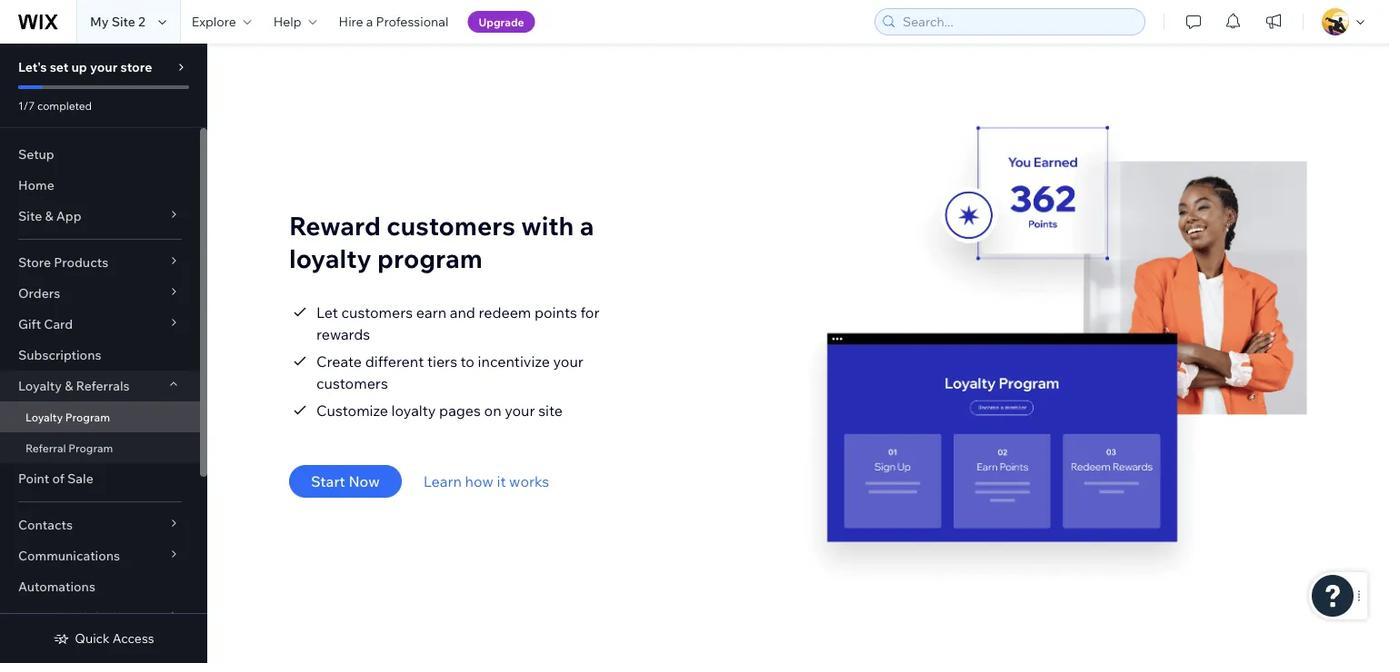 Task type: locate. For each thing, give the bounding box(es) containing it.
2 horizontal spatial your
[[553, 353, 584, 371]]

a inside hire a professional link
[[366, 14, 373, 30]]

1 vertical spatial loyalty
[[392, 402, 436, 420]]

site left 2
[[112, 14, 135, 30]]

& left "app" on the top left of page
[[45, 208, 53, 224]]

automations
[[18, 579, 95, 595]]

help button
[[263, 0, 328, 44]]

customers inside reward customers with a loyalty program
[[387, 210, 515, 241]]

1 vertical spatial site
[[18, 208, 42, 224]]

0 horizontal spatial site
[[18, 208, 42, 224]]

2
[[138, 14, 145, 30]]

loyalty down reward at the left top of page
[[289, 242, 372, 274]]

point
[[18, 471, 49, 487]]

loyalty for loyalty program
[[25, 411, 63, 424]]

0 vertical spatial a
[[366, 14, 373, 30]]

1 vertical spatial your
[[553, 353, 584, 371]]

program for referral program
[[68, 441, 113, 455]]

help
[[273, 14, 302, 30]]

start
[[311, 473, 345, 491]]

1 horizontal spatial &
[[65, 378, 73, 394]]

reward
[[289, 210, 381, 241]]

1 horizontal spatial loyalty
[[392, 402, 436, 420]]

pages
[[439, 402, 481, 420]]

& left seo
[[82, 610, 91, 626]]

start now button
[[289, 466, 402, 498]]

redeem
[[479, 304, 531, 322]]

site inside dropdown button
[[18, 208, 42, 224]]

customers
[[387, 210, 515, 241], [341, 304, 413, 322], [316, 375, 388, 393]]

program up referral program link on the left of page
[[65, 411, 110, 424]]

your right 'on'
[[505, 402, 535, 420]]

& up loyalty program
[[65, 378, 73, 394]]

2 horizontal spatial &
[[82, 610, 91, 626]]

0 horizontal spatial a
[[366, 14, 373, 30]]

now
[[349, 473, 380, 491]]

learn how it works
[[424, 473, 549, 491]]

0 horizontal spatial &
[[45, 208, 53, 224]]

my
[[90, 14, 109, 30]]

0 horizontal spatial loyalty
[[289, 242, 372, 274]]

customize
[[316, 402, 388, 420]]

point of sale
[[18, 471, 93, 487]]

store
[[120, 59, 152, 75]]

referrals
[[76, 378, 130, 394]]

loyalty left pages
[[392, 402, 436, 420]]

your down "points"
[[553, 353, 584, 371]]

to
[[461, 353, 475, 371]]

program
[[65, 411, 110, 424], [68, 441, 113, 455]]

gift
[[18, 316, 41, 332]]

setup link
[[0, 139, 200, 170]]

2 vertical spatial &
[[82, 610, 91, 626]]

store products button
[[0, 247, 200, 278]]

1 vertical spatial a
[[580, 210, 594, 241]]

let customers earn and redeem points for rewards create different tiers to incentivize your customers customize loyalty pages on your site
[[316, 304, 600, 420]]

loyalty
[[18, 378, 62, 394], [25, 411, 63, 424]]

1 vertical spatial customers
[[341, 304, 413, 322]]

customers up program in the top left of the page
[[387, 210, 515, 241]]

site
[[112, 14, 135, 30], [18, 208, 42, 224]]

tiers
[[427, 353, 457, 371]]

1/7
[[18, 99, 35, 112]]

your right up
[[90, 59, 118, 75]]

loyalty
[[289, 242, 372, 274], [392, 402, 436, 420]]

site down home
[[18, 208, 42, 224]]

referral program link
[[0, 433, 200, 464]]

0 vertical spatial program
[[65, 411, 110, 424]]

1 vertical spatial &
[[65, 378, 73, 394]]

customers down create
[[316, 375, 388, 393]]

customers up rewards
[[341, 304, 413, 322]]

with
[[521, 210, 574, 241]]

1/7 completed
[[18, 99, 92, 112]]

automations link
[[0, 572, 200, 603]]

sale
[[67, 471, 93, 487]]

quick
[[75, 631, 110, 647]]

and
[[450, 304, 475, 322]]

0 horizontal spatial your
[[90, 59, 118, 75]]

a right hire
[[366, 14, 373, 30]]

quick access button
[[53, 631, 154, 647]]

0 vertical spatial loyalty
[[289, 242, 372, 274]]

contacts
[[18, 517, 73, 533]]

1 horizontal spatial a
[[580, 210, 594, 241]]

loyalty for loyalty & referrals
[[18, 378, 62, 394]]

0 vertical spatial your
[[90, 59, 118, 75]]

referral program
[[25, 441, 113, 455]]

professional
[[376, 14, 449, 30]]

it
[[497, 473, 506, 491]]

0 vertical spatial loyalty
[[18, 378, 62, 394]]

earn
[[416, 304, 447, 322]]

&
[[45, 208, 53, 224], [65, 378, 73, 394], [82, 610, 91, 626]]

explore
[[192, 14, 236, 30]]

up
[[71, 59, 87, 75]]

0 vertical spatial &
[[45, 208, 53, 224]]

2 vertical spatial your
[[505, 402, 535, 420]]

store
[[18, 255, 51, 271]]

1 vertical spatial loyalty
[[25, 411, 63, 424]]

0 vertical spatial customers
[[387, 210, 515, 241]]

your inside sidebar element
[[90, 59, 118, 75]]

program for loyalty program
[[65, 411, 110, 424]]

1 horizontal spatial site
[[112, 14, 135, 30]]

loyalty inside dropdown button
[[18, 378, 62, 394]]

& for loyalty
[[65, 378, 73, 394]]

loyalty program link
[[0, 402, 200, 433]]

let's
[[18, 59, 47, 75]]

your
[[90, 59, 118, 75], [553, 353, 584, 371], [505, 402, 535, 420]]

different
[[365, 353, 424, 371]]

loyalty down subscriptions
[[18, 378, 62, 394]]

subscriptions link
[[0, 340, 200, 371]]

a right the with
[[580, 210, 594, 241]]

program down the loyalty program link
[[68, 441, 113, 455]]

loyalty up referral
[[25, 411, 63, 424]]

a
[[366, 14, 373, 30], [580, 210, 594, 241]]

orders
[[18, 286, 60, 301]]

loyalty inside the let customers earn and redeem points for rewards create different tiers to incentivize your customers customize loyalty pages on your site
[[392, 402, 436, 420]]

completed
[[37, 99, 92, 112]]

how
[[465, 473, 494, 491]]

1 vertical spatial program
[[68, 441, 113, 455]]



Task type: describe. For each thing, give the bounding box(es) containing it.
subscriptions
[[18, 347, 101, 363]]

products
[[54, 255, 108, 271]]

my site 2
[[90, 14, 145, 30]]

sidebar element
[[0, 44, 207, 664]]

upgrade
[[479, 15, 524, 29]]

communications button
[[0, 541, 200, 572]]

site
[[538, 402, 563, 420]]

access
[[113, 631, 154, 647]]

rewards
[[316, 326, 370, 344]]

& for marketing
[[82, 610, 91, 626]]

store products
[[18, 255, 108, 271]]

hire a professional
[[339, 14, 449, 30]]

works
[[509, 473, 549, 491]]

site & app
[[18, 208, 81, 224]]

start now
[[311, 473, 380, 491]]

app
[[56, 208, 81, 224]]

Search... field
[[897, 9, 1139, 35]]

loyalty inside reward customers with a loyalty program
[[289, 242, 372, 274]]

learn
[[424, 473, 462, 491]]

referral
[[25, 441, 66, 455]]

marketing
[[18, 610, 79, 626]]

communications
[[18, 548, 120, 564]]

program
[[377, 242, 483, 274]]

home link
[[0, 170, 200, 201]]

customers for reward
[[387, 210, 515, 241]]

incentivize
[[478, 353, 550, 371]]

upgrade button
[[468, 11, 535, 33]]

2 vertical spatial customers
[[316, 375, 388, 393]]

learn how it works link
[[424, 471, 549, 493]]

quick access
[[75, 631, 154, 647]]

site & app button
[[0, 201, 200, 232]]

hire
[[339, 14, 363, 30]]

let's set up your store
[[18, 59, 152, 75]]

0 vertical spatial site
[[112, 14, 135, 30]]

home
[[18, 177, 54, 193]]

contacts button
[[0, 510, 200, 541]]

set
[[50, 59, 69, 75]]

customers for let
[[341, 304, 413, 322]]

1 horizontal spatial your
[[505, 402, 535, 420]]

for
[[581, 304, 600, 322]]

reward customers with a loyalty program
[[289, 210, 594, 274]]

marketing & seo
[[18, 610, 120, 626]]

loyalty program
[[25, 411, 110, 424]]

on
[[484, 402, 502, 420]]

setup
[[18, 146, 54, 162]]

create
[[316, 353, 362, 371]]

hire a professional link
[[328, 0, 460, 44]]

loyalty & referrals
[[18, 378, 130, 394]]

points
[[535, 304, 577, 322]]

& for site
[[45, 208, 53, 224]]

loyalty & referrals button
[[0, 371, 200, 402]]

orders button
[[0, 278, 200, 309]]

marketing & seo button
[[0, 603, 200, 634]]

point of sale link
[[0, 464, 200, 495]]

gift card
[[18, 316, 73, 332]]

card
[[44, 316, 73, 332]]

of
[[52, 471, 64, 487]]

a inside reward customers with a loyalty program
[[580, 210, 594, 241]]

let
[[316, 304, 338, 322]]

gift card button
[[0, 309, 200, 340]]

seo
[[93, 610, 120, 626]]



Task type: vqa. For each thing, say whether or not it's contained in the screenshot.
Can in the can i connect a subdomain to my site? yes, as long as the main domain is in the same wix account. for example, you can connect blog.mydomain.com to your site if you already have mydomain.com in your account.
no



